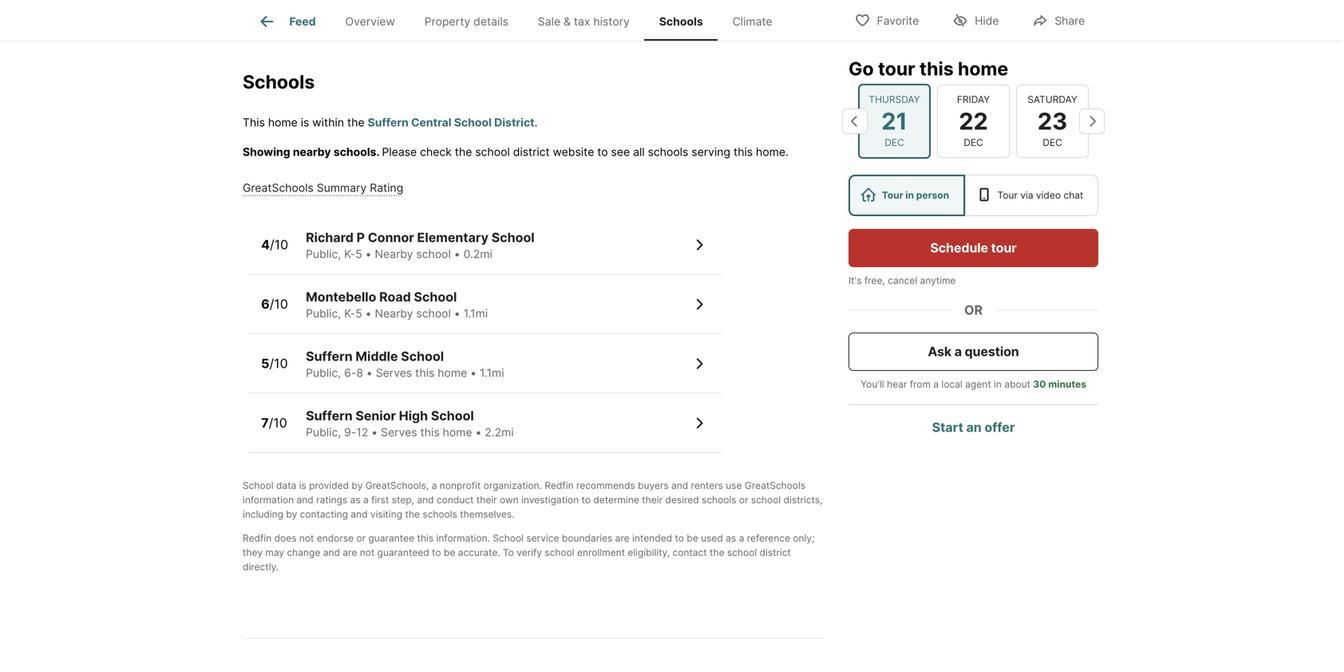 Task type: locate. For each thing, give the bounding box(es) containing it.
0 vertical spatial district
[[513, 145, 550, 159]]

you'll hear from a local agent in about 30 minutes
[[861, 379, 1087, 391]]

2 nearby from the top
[[375, 307, 413, 321]]

start an offer link
[[933, 420, 1015, 436]]

suffern inside the suffern senior high school public, 9-12 • serves this home • 2.2mi
[[306, 409, 353, 424]]

be
[[687, 533, 699, 545], [444, 547, 455, 559]]

serves down middle
[[376, 367, 412, 380]]

suffern middle school public, 6-8 • serves this home • 1.1mi
[[306, 349, 504, 380]]

2 tour from the left
[[998, 190, 1018, 201]]

renters
[[691, 480, 724, 492]]

0 horizontal spatial their
[[477, 495, 497, 506]]

see
[[611, 145, 630, 159]]

nearby down connor
[[375, 248, 413, 261]]

6 /10
[[261, 297, 288, 312]]

not up change
[[299, 533, 314, 545]]

1 vertical spatial 5
[[356, 307, 362, 321]]

tour left via
[[998, 190, 1018, 201]]

schools down conduct
[[423, 509, 458, 521]]

5
[[356, 248, 362, 261], [356, 307, 362, 321], [261, 356, 270, 372]]

by inside the 'first step, and conduct their own investigation to determine their desired schools or school districts, including by contacting and visiting the schools themselves.'
[[286, 509, 297, 521]]

sale & tax history
[[538, 15, 630, 28]]

1 horizontal spatial their
[[642, 495, 663, 506]]

suffern up 6-
[[306, 349, 353, 365]]

1 vertical spatial as
[[726, 533, 737, 545]]

change
[[287, 547, 321, 559]]

school up the suffern middle school public, 6-8 • serves this home • 1.1mi
[[416, 307, 451, 321]]

/10 left richard
[[270, 237, 288, 253]]

and up desired
[[672, 480, 689, 492]]

be inside guaranteed to be accurate. to verify school enrollment eligibility, contact the school district directly.
[[444, 547, 455, 559]]

school
[[475, 145, 510, 159], [416, 248, 451, 261], [416, 307, 451, 321], [751, 495, 781, 506], [545, 547, 575, 559], [728, 547, 757, 559]]

intended
[[633, 533, 673, 545]]

schools tab
[[645, 2, 718, 41]]

in right the agent at the bottom of page
[[994, 379, 1002, 391]]

start
[[933, 420, 964, 436]]

1 vertical spatial or
[[357, 533, 366, 545]]

schools.
[[334, 145, 380, 159]]

0 horizontal spatial as
[[350, 495, 361, 506]]

1 horizontal spatial district
[[760, 547, 791, 559]]

0 horizontal spatial dec
[[885, 137, 905, 149]]

serves inside the suffern middle school public, 6-8 • serves this home • 1.1mi
[[376, 367, 412, 380]]

reference
[[747, 533, 791, 545]]

public, down richard
[[306, 248, 341, 261]]

by right provided
[[352, 480, 363, 492]]

0 horizontal spatial by
[[286, 509, 297, 521]]

0 horizontal spatial redfin
[[243, 533, 272, 545]]

dec down 23
[[1043, 137, 1063, 149]]

school up to on the bottom
[[493, 533, 524, 545]]

directly.
[[243, 562, 279, 573]]

public, inside montebello road school public, k-5 • nearby school • 1.1mi
[[306, 307, 341, 321]]

dec down 22
[[964, 137, 984, 149]]

video
[[1037, 190, 1061, 201]]

9-
[[344, 426, 356, 440]]

themselves.
[[460, 509, 515, 521]]

climate
[[733, 15, 773, 28]]

not down redfin does not endorse or guarantee this information.
[[360, 547, 375, 559]]

school right high
[[431, 409, 474, 424]]

serves
[[376, 367, 412, 380], [381, 426, 417, 440]]

buyers
[[638, 480, 669, 492]]

tab list containing feed
[[243, 0, 800, 41]]

0 vertical spatial be
[[687, 533, 699, 545]]

1 horizontal spatial schools
[[659, 15, 703, 28]]

school down elementary
[[416, 248, 451, 261]]

schools down renters
[[702, 495, 737, 506]]

dec for 22
[[964, 137, 984, 149]]

0 vertical spatial tour
[[878, 58, 916, 80]]

home left 2.2mi
[[443, 426, 472, 440]]

a right ask
[[955, 344, 962, 360]]

0 vertical spatial nearby
[[375, 248, 413, 261]]

first step, and conduct their own investigation to determine their desired schools or school districts, including by contacting and visiting the schools themselves.
[[243, 495, 823, 521]]

school left districts,
[[751, 495, 781, 506]]

8
[[356, 367, 363, 380]]

1 horizontal spatial schools
[[648, 145, 689, 159]]

1 vertical spatial by
[[286, 509, 297, 521]]

1 vertical spatial 1.1mi
[[480, 367, 504, 380]]

1.1mi down "0.2mi"
[[464, 307, 488, 321]]

this inside the suffern middle school public, 6-8 • serves this home • 1.1mi
[[415, 367, 435, 380]]

to up contact
[[675, 533, 684, 545]]

as right ratings
[[350, 495, 361, 506]]

history
[[594, 15, 630, 28]]

public,
[[306, 248, 341, 261], [306, 307, 341, 321], [306, 367, 341, 380], [306, 426, 341, 440]]

and up contacting
[[297, 495, 314, 506]]

schools
[[659, 15, 703, 28], [243, 70, 315, 93]]

within
[[313, 116, 344, 129]]

be down information.
[[444, 547, 455, 559]]

serves down high
[[381, 426, 417, 440]]

nearby down road
[[375, 307, 413, 321]]

property details tab
[[410, 2, 523, 41]]

1 k- from the top
[[344, 248, 356, 261]]

1 vertical spatial be
[[444, 547, 455, 559]]

5 down montebello
[[356, 307, 362, 321]]

schools right all at the top
[[648, 145, 689, 159]]

2 k- from the top
[[344, 307, 356, 321]]

the down step, on the bottom left
[[405, 509, 420, 521]]

district down .
[[513, 145, 550, 159]]

showing
[[243, 145, 290, 159]]

tour for tour in person
[[882, 190, 904, 201]]

to down recommends
[[582, 495, 591, 506]]

to inside guaranteed to be accurate. to verify school enrollment eligibility, contact the school district directly.
[[432, 547, 441, 559]]

suffern
[[368, 116, 409, 129], [306, 349, 353, 365], [306, 409, 353, 424]]

offer
[[985, 420, 1015, 436]]

to inside the 'first step, and conduct their own investigation to determine their desired schools or school districts, including by contacting and visiting the schools themselves.'
[[582, 495, 591, 506]]

1 horizontal spatial not
[[360, 547, 375, 559]]

used
[[701, 533, 723, 545]]

4 public, from the top
[[306, 426, 341, 440]]

be inside the school service boundaries are intended to be used as a reference only; they may change and are not
[[687, 533, 699, 545]]

to down information.
[[432, 547, 441, 559]]

question
[[965, 344, 1020, 360]]

redfin does not endorse or guarantee this information.
[[243, 533, 490, 545]]

schools right history
[[659, 15, 703, 28]]

dec inside friday 22 dec
[[964, 137, 984, 149]]

1 vertical spatial district
[[760, 547, 791, 559]]

redfin inside , a nonprofit organization. redfin recommends buyers and renters use greatschools information and ratings as a
[[545, 480, 574, 492]]

or
[[965, 303, 983, 318]]

1 horizontal spatial dec
[[964, 137, 984, 149]]

this down high
[[420, 426, 440, 440]]

are down endorse
[[343, 547, 357, 559]]

climate tab
[[718, 2, 788, 41]]

in inside option
[[906, 190, 914, 201]]

website
[[553, 145, 594, 159]]

0 horizontal spatial tour
[[882, 190, 904, 201]]

2 vertical spatial schools
[[423, 509, 458, 521]]

be up contact
[[687, 533, 699, 545]]

1 vertical spatial in
[[994, 379, 1002, 391]]

and inside the school service boundaries are intended to be used as a reference only; they may change and are not
[[323, 547, 340, 559]]

dec for 23
[[1043, 137, 1063, 149]]

1 horizontal spatial tour
[[998, 190, 1018, 201]]

agent
[[966, 379, 992, 391]]

0 vertical spatial redfin
[[545, 480, 574, 492]]

school inside montebello road school public, k-5 • nearby school • 1.1mi
[[416, 307, 451, 321]]

2 dec from the left
[[964, 137, 984, 149]]

1 vertical spatial suffern
[[306, 349, 353, 365]]

tour in person
[[882, 190, 950, 201]]

senior
[[356, 409, 396, 424]]

21
[[882, 107, 908, 135]]

redfin up investigation
[[545, 480, 574, 492]]

central
[[411, 116, 452, 129]]

tour inside button
[[992, 240, 1017, 256]]

public, left 6-
[[306, 367, 341, 380]]

7 /10
[[261, 416, 287, 431]]

endorse
[[317, 533, 354, 545]]

school up information
[[243, 480, 274, 492]]

0 vertical spatial not
[[299, 533, 314, 545]]

tour inside "option"
[[998, 190, 1018, 201]]

suffern up please at left
[[368, 116, 409, 129]]

1 dec from the left
[[885, 137, 905, 149]]

greatschools inside , a nonprofit organization. redfin recommends buyers and renters use greatschools information and ratings as a
[[745, 480, 806, 492]]

school right middle
[[401, 349, 444, 365]]

/10 down 4 /10
[[270, 297, 288, 312]]

0 vertical spatial k-
[[344, 248, 356, 261]]

redfin up they
[[243, 533, 272, 545]]

2 horizontal spatial dec
[[1043, 137, 1063, 149]]

0 vertical spatial as
[[350, 495, 361, 506]]

this up high
[[415, 367, 435, 380]]

the
[[347, 116, 365, 129], [455, 145, 472, 159], [405, 509, 420, 521], [710, 547, 725, 559]]

0 vertical spatial serves
[[376, 367, 412, 380]]

suffern up the 9-
[[306, 409, 353, 424]]

sale & tax history tab
[[523, 2, 645, 41]]

hide button
[[939, 4, 1013, 36]]

tour inside option
[[882, 190, 904, 201]]

1 horizontal spatial greatschools
[[366, 480, 426, 492]]

suffern senior high school public, 9-12 • serves this home • 2.2mi
[[306, 409, 514, 440]]

the inside guaranteed to be accurate. to verify school enrollment eligibility, contact the school district directly.
[[710, 547, 725, 559]]

/10 down 6 /10
[[270, 356, 288, 372]]

1 vertical spatial nearby
[[375, 307, 413, 321]]

0 vertical spatial in
[[906, 190, 914, 201]]

the down used
[[710, 547, 725, 559]]

1 vertical spatial not
[[360, 547, 375, 559]]

k- inside richard p connor elementary school public, k-5 • nearby school • 0.2mi
[[344, 248, 356, 261]]

/10 down the 5 /10
[[269, 416, 287, 431]]

tour in person option
[[849, 175, 965, 216]]

1 horizontal spatial by
[[352, 480, 363, 492]]

tour right schedule
[[992, 240, 1017, 256]]

dec down 21
[[885, 137, 905, 149]]

home up the suffern senior high school public, 9-12 • serves this home • 2.2mi
[[438, 367, 467, 380]]

is
[[301, 116, 309, 129], [299, 480, 307, 492]]

school inside the suffern middle school public, 6-8 • serves this home • 1.1mi
[[401, 349, 444, 365]]

redfin
[[545, 480, 574, 492], [243, 533, 272, 545]]

schools up 'this'
[[243, 70, 315, 93]]

school up "0.2mi"
[[492, 230, 535, 246]]

suffern inside the suffern middle school public, 6-8 • serves this home • 1.1mi
[[306, 349, 353, 365]]

1 public, from the top
[[306, 248, 341, 261]]

school inside montebello road school public, k-5 • nearby school • 1.1mi
[[414, 290, 457, 305]]

1 vertical spatial schools
[[243, 70, 315, 93]]

to
[[598, 145, 608, 159], [582, 495, 591, 506], [675, 533, 684, 545], [432, 547, 441, 559]]

0 vertical spatial or
[[739, 495, 749, 506]]

next image
[[1080, 109, 1105, 134]]

3 public, from the top
[[306, 367, 341, 380]]

1 vertical spatial tour
[[992, 240, 1017, 256]]

this
[[920, 58, 954, 80], [734, 145, 753, 159], [415, 367, 435, 380], [420, 426, 440, 440], [417, 533, 434, 545]]

their up themselves.
[[477, 495, 497, 506]]

None button
[[859, 84, 931, 159], [938, 84, 1010, 158], [1017, 84, 1089, 158], [859, 84, 931, 159], [938, 84, 1010, 158], [1017, 84, 1089, 158]]

a left reference
[[739, 533, 745, 545]]

4
[[261, 237, 270, 253]]

greatschools up step, on the bottom left
[[366, 480, 426, 492]]

a right ,
[[432, 480, 437, 492]]

1 horizontal spatial be
[[687, 533, 699, 545]]

and down endorse
[[323, 547, 340, 559]]

.
[[535, 116, 538, 129]]

tour up thursday
[[878, 58, 916, 80]]

0 vertical spatial 5
[[356, 248, 362, 261]]

school
[[454, 116, 492, 129], [492, 230, 535, 246], [414, 290, 457, 305], [401, 349, 444, 365], [431, 409, 474, 424], [243, 480, 274, 492], [493, 533, 524, 545]]

in left person
[[906, 190, 914, 201]]

public, down montebello
[[306, 307, 341, 321]]

tab list
[[243, 0, 800, 41]]

or right endorse
[[357, 533, 366, 545]]

favorite
[[877, 14, 919, 28]]

are up enrollment
[[615, 533, 630, 545]]

1.1mi inside montebello road school public, k-5 • nearby school • 1.1mi
[[464, 307, 488, 321]]

1 horizontal spatial as
[[726, 533, 737, 545]]

1 tour from the left
[[882, 190, 904, 201]]

this home is within the suffern central school district .
[[243, 116, 538, 129]]

0 horizontal spatial are
[[343, 547, 357, 559]]

district inside guaranteed to be accurate. to verify school enrollment eligibility, contact the school district directly.
[[760, 547, 791, 559]]

0 horizontal spatial in
[[906, 190, 914, 201]]

is left the within
[[301, 116, 309, 129]]

eligibility,
[[628, 547, 670, 559]]

school down service
[[545, 547, 575, 559]]

in
[[906, 190, 914, 201], [994, 379, 1002, 391]]

greatschools summary rating link
[[243, 181, 404, 195]]

a
[[955, 344, 962, 360], [934, 379, 939, 391], [432, 480, 437, 492], [363, 495, 369, 506], [739, 533, 745, 545]]

2 vertical spatial suffern
[[306, 409, 353, 424]]

school inside the school service boundaries are intended to be used as a reference only; they may change and are not
[[493, 533, 524, 545]]

/10 for 5
[[270, 356, 288, 372]]

this up guaranteed
[[417, 533, 434, 545]]

schools
[[648, 145, 689, 159], [702, 495, 737, 506], [423, 509, 458, 521]]

6-
[[344, 367, 356, 380]]

by up does
[[286, 509, 297, 521]]

dec inside thursday 21 dec
[[885, 137, 905, 149]]

you'll
[[861, 379, 885, 391]]

service
[[527, 533, 559, 545]]

guaranteed
[[377, 547, 429, 559]]

district down reference
[[760, 547, 791, 559]]

showing nearby schools. please check the school district website to see all schools serving this home.
[[243, 145, 789, 159]]

0 vertical spatial are
[[615, 533, 630, 545]]

list box
[[849, 175, 1099, 216]]

school right road
[[414, 290, 457, 305]]

dec inside saturday 23 dec
[[1043, 137, 1063, 149]]

1 nearby from the top
[[375, 248, 413, 261]]

richard p connor elementary school public, k-5 • nearby school • 0.2mi
[[306, 230, 535, 261]]

/10 for 4
[[270, 237, 288, 253]]

cancel
[[888, 275, 918, 287]]

as inside the school service boundaries are intended to be used as a reference only; they may change and are not
[[726, 533, 737, 545]]

hide
[[975, 14, 999, 28]]

1 vertical spatial serves
[[381, 426, 417, 440]]

contacting
[[300, 509, 348, 521]]

5 down 6
[[261, 356, 270, 372]]

0 horizontal spatial not
[[299, 533, 314, 545]]

0 horizontal spatial be
[[444, 547, 455, 559]]

tour
[[882, 190, 904, 201], [998, 190, 1018, 201]]

5 down p
[[356, 248, 362, 261]]

greatschools up districts,
[[745, 480, 806, 492]]

2 vertical spatial 5
[[261, 356, 270, 372]]

a right from
[[934, 379, 939, 391]]

their down the buyers
[[642, 495, 663, 506]]

tour
[[878, 58, 916, 80], [992, 240, 1017, 256]]

k- down montebello
[[344, 307, 356, 321]]

and
[[672, 480, 689, 492], [297, 495, 314, 506], [417, 495, 434, 506], [351, 509, 368, 521], [323, 547, 340, 559]]

are
[[615, 533, 630, 545], [343, 547, 357, 559]]

and down ,
[[417, 495, 434, 506]]

to left see
[[598, 145, 608, 159]]

boundaries
[[562, 533, 613, 545]]

1 vertical spatial is
[[299, 480, 307, 492]]

0 vertical spatial 1.1mi
[[464, 307, 488, 321]]

0 horizontal spatial schools
[[243, 70, 315, 93]]

1 horizontal spatial or
[[739, 495, 749, 506]]

1 horizontal spatial redfin
[[545, 480, 574, 492]]

1 vertical spatial redfin
[[243, 533, 272, 545]]

0 horizontal spatial tour
[[878, 58, 916, 80]]

favorite button
[[841, 4, 933, 36]]

public, inside the suffern senior high school public, 9-12 • serves this home • 2.2mi
[[306, 426, 341, 440]]

as right used
[[726, 533, 737, 545]]

investigation
[[522, 495, 579, 506]]

guarantee
[[369, 533, 415, 545]]

is right data at the bottom left of page
[[299, 480, 307, 492]]

0 vertical spatial is
[[301, 116, 309, 129]]

0 vertical spatial schools
[[659, 15, 703, 28]]

k- down richard
[[344, 248, 356, 261]]

or
[[739, 495, 749, 506], [357, 533, 366, 545]]

0 vertical spatial by
[[352, 480, 363, 492]]

12
[[356, 426, 368, 440]]

2 horizontal spatial schools
[[702, 495, 737, 506]]

2 public, from the top
[[306, 307, 341, 321]]

2 horizontal spatial greatschools
[[745, 480, 806, 492]]

greatschools down showing
[[243, 181, 314, 195]]

anytime
[[920, 275, 956, 287]]

1 horizontal spatial tour
[[992, 240, 1017, 256]]

tour for schedule
[[992, 240, 1017, 256]]

1 vertical spatial k-
[[344, 307, 356, 321]]

public, inside richard p connor elementary school public, k-5 • nearby school • 0.2mi
[[306, 248, 341, 261]]

3 dec from the left
[[1043, 137, 1063, 149]]

1.1mi up 2.2mi
[[480, 367, 504, 380]]

tour via video chat option
[[965, 175, 1099, 216]]

or down use
[[739, 495, 749, 506]]

public, left the 9-
[[306, 426, 341, 440]]

tour left person
[[882, 190, 904, 201]]



Task type: describe. For each thing, give the bounding box(es) containing it.
thursday 21 dec
[[869, 94, 921, 149]]

a inside the school service boundaries are intended to be used as a reference only; they may change and are not
[[739, 533, 745, 545]]

nearby
[[293, 145, 331, 159]]

tour for tour via video chat
[[998, 190, 1018, 201]]

as inside , a nonprofit organization. redfin recommends buyers and renters use greatschools information and ratings as a
[[350, 495, 361, 506]]

is for within
[[301, 116, 309, 129]]

hear
[[887, 379, 908, 391]]

school inside the 'first step, and conduct their own investigation to determine their desired schools or school districts, including by contacting and visiting the schools themselves.'
[[751, 495, 781, 506]]

1.1mi inside the suffern middle school public, 6-8 • serves this home • 1.1mi
[[480, 367, 504, 380]]

richard
[[306, 230, 354, 246]]

is for provided
[[299, 480, 307, 492]]

1 their from the left
[[477, 495, 497, 506]]

schedule tour
[[931, 240, 1017, 256]]

the right check
[[455, 145, 472, 159]]

this
[[243, 116, 265, 129]]

home inside the suffern senior high school public, 9-12 • serves this home • 2.2mi
[[443, 426, 472, 440]]

ratings
[[316, 495, 348, 506]]

nonprofit
[[440, 480, 481, 492]]

school down reference
[[728, 547, 757, 559]]

feed
[[289, 15, 316, 28]]

from
[[910, 379, 931, 391]]

2 their from the left
[[642, 495, 663, 506]]

provided
[[309, 480, 349, 492]]

6
[[261, 297, 270, 312]]

tour via video chat
[[998, 190, 1084, 201]]

school inside the suffern senior high school public, 9-12 • serves this home • 2.2mi
[[431, 409, 474, 424]]

suffern for senior
[[306, 409, 353, 424]]

ask a question
[[928, 344, 1020, 360]]

montebello
[[306, 290, 377, 305]]

k- inside montebello road school public, k-5 • nearby school • 1.1mi
[[344, 307, 356, 321]]

feed link
[[257, 12, 316, 31]]

home.
[[756, 145, 789, 159]]

23
[[1038, 107, 1068, 135]]

elementary
[[417, 230, 489, 246]]

data
[[276, 480, 297, 492]]

all
[[633, 145, 645, 159]]

0 vertical spatial schools
[[648, 145, 689, 159]]

road
[[380, 290, 411, 305]]

tax
[[574, 15, 591, 28]]

guaranteed to be accurate. to verify school enrollment eligibility, contact the school district directly.
[[243, 547, 791, 573]]

1 vertical spatial schools
[[702, 495, 737, 506]]

nearby inside montebello road school public, k-5 • nearby school • 1.1mi
[[375, 307, 413, 321]]

school inside richard p connor elementary school public, k-5 • nearby school • 0.2mi
[[416, 248, 451, 261]]

local
[[942, 379, 963, 391]]

0 vertical spatial suffern
[[368, 116, 409, 129]]

share button
[[1019, 4, 1099, 36]]

connor
[[368, 230, 414, 246]]

friday
[[957, 94, 990, 105]]

1 vertical spatial are
[[343, 547, 357, 559]]

tour for go
[[878, 58, 916, 80]]

does
[[274, 533, 297, 545]]

share
[[1055, 14, 1085, 28]]

/10 for 6
[[270, 297, 288, 312]]

previous image
[[843, 109, 868, 134]]

school down the district
[[475, 145, 510, 159]]

public, inside the suffern middle school public, 6-8 • serves this home • 1.1mi
[[306, 367, 341, 380]]

4 /10
[[261, 237, 288, 253]]

montebello road school public, k-5 • nearby school • 1.1mi
[[306, 290, 488, 321]]

the right the within
[[347, 116, 365, 129]]

to inside the school service boundaries are intended to be used as a reference only; they may change and are not
[[675, 533, 684, 545]]

own
[[500, 495, 519, 506]]

this inside the suffern senior high school public, 9-12 • serves this home • 2.2mi
[[420, 426, 440, 440]]

overview tab
[[331, 2, 410, 41]]

please
[[382, 145, 417, 159]]

person
[[917, 190, 950, 201]]

schools inside tab
[[659, 15, 703, 28]]

rating
[[370, 181, 404, 195]]

go tour this home
[[849, 58, 1009, 80]]

home right 'this'
[[268, 116, 298, 129]]

serving
[[692, 145, 731, 159]]

and up redfin does not endorse or guarantee this information.
[[351, 509, 368, 521]]

districts,
[[784, 495, 823, 506]]

it's
[[849, 275, 862, 287]]

this left home. on the right top
[[734, 145, 753, 159]]

22
[[959, 107, 989, 135]]

0.2mi
[[464, 248, 493, 261]]

suffern for middle
[[306, 349, 353, 365]]

school service boundaries are intended to be used as a reference only; they may change and are not
[[243, 533, 815, 559]]

5 inside montebello road school public, k-5 • nearby school • 1.1mi
[[356, 307, 362, 321]]

0 horizontal spatial greatschools
[[243, 181, 314, 195]]

saturday 23 dec
[[1028, 94, 1078, 149]]

school inside richard p connor elementary school public, k-5 • nearby school • 0.2mi
[[492, 230, 535, 246]]

summary
[[317, 181, 367, 195]]

p
[[357, 230, 365, 246]]

1 horizontal spatial are
[[615, 533, 630, 545]]

overview
[[345, 15, 395, 28]]

use
[[726, 480, 742, 492]]

they
[[243, 547, 263, 559]]

home up friday
[[958, 58, 1009, 80]]

0 horizontal spatial district
[[513, 145, 550, 159]]

the inside the 'first step, and conduct their own investigation to determine their desired schools or school districts, including by contacting and visiting the schools themselves.'
[[405, 509, 420, 521]]

greatschools summary rating
[[243, 181, 404, 195]]

schedule tour button
[[849, 229, 1099, 268]]

ask a question button
[[849, 333, 1099, 371]]

or inside the 'first step, and conduct their own investigation to determine their desired schools or school districts, including by contacting and visiting the schools themselves.'
[[739, 495, 749, 506]]

check
[[420, 145, 452, 159]]

not inside the school service boundaries are intended to be used as a reference only; they may change and are not
[[360, 547, 375, 559]]

this up thursday
[[920, 58, 954, 80]]

5 /10
[[261, 356, 288, 372]]

school right central
[[454, 116, 492, 129]]

home inside the suffern middle school public, 6-8 • serves this home • 1.1mi
[[438, 367, 467, 380]]

0 horizontal spatial or
[[357, 533, 366, 545]]

1 horizontal spatial in
[[994, 379, 1002, 391]]

step,
[[392, 495, 415, 506]]

including
[[243, 509, 284, 521]]

district
[[494, 116, 535, 129]]

a left the first
[[363, 495, 369, 506]]

friday 22 dec
[[957, 94, 990, 149]]

suffern central school district link
[[368, 116, 535, 129]]

it's free, cancel anytime
[[849, 275, 956, 287]]

serves inside the suffern senior high school public, 9-12 • serves this home • 2.2mi
[[381, 426, 417, 440]]

dec for 21
[[885, 137, 905, 149]]

enrollment
[[577, 547, 625, 559]]

list box containing tour in person
[[849, 175, 1099, 216]]

an
[[967, 420, 982, 436]]

go
[[849, 58, 874, 80]]

details
[[474, 15, 509, 28]]

/10 for 7
[[269, 416, 287, 431]]

about
[[1005, 379, 1031, 391]]

verify
[[517, 547, 542, 559]]

nearby inside richard p connor elementary school public, k-5 • nearby school • 0.2mi
[[375, 248, 413, 261]]

may
[[265, 547, 284, 559]]

5 inside richard p connor elementary school public, k-5 • nearby school • 0.2mi
[[356, 248, 362, 261]]

a inside button
[[955, 344, 962, 360]]

only;
[[793, 533, 815, 545]]

0 horizontal spatial schools
[[423, 509, 458, 521]]



Task type: vqa. For each thing, say whether or not it's contained in the screenshot.


